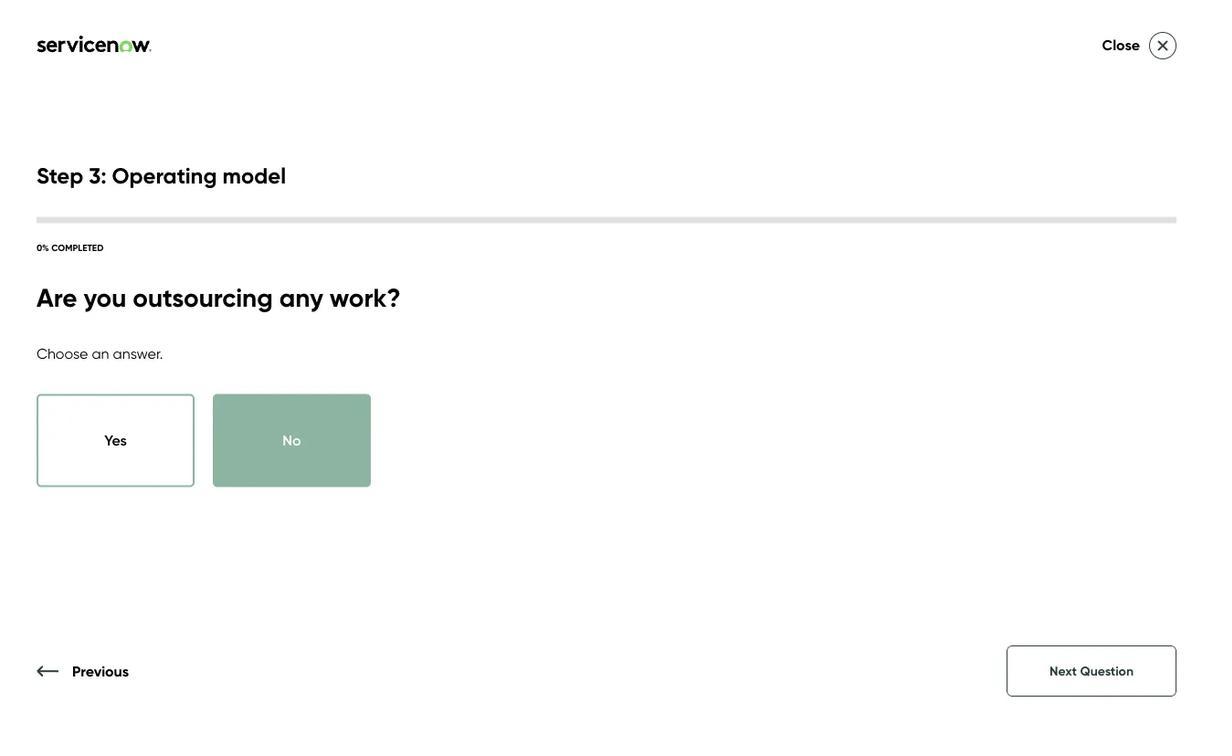 Task type: describe. For each thing, give the bounding box(es) containing it.
platform
[[1056, 200, 1213, 254]]

with
[[102, 654, 132, 672]]

connect with us
[[37, 654, 153, 672]]

choose
[[37, 345, 88, 363]]

servicenow
[[806, 200, 1045, 254]]

0%
[[37, 242, 49, 253]]

connect
[[37, 654, 98, 672]]

3:
[[89, 162, 106, 189]]

outsourcing
[[133, 282, 273, 314]]

step 3: operating model
[[37, 162, 286, 189]]

model
[[222, 162, 286, 189]]

us
[[137, 654, 153, 672]]

you
[[84, 282, 126, 314]]

servicenow platform
[[806, 200, 1213, 311]]

next
[[1050, 664, 1077, 679]]

are you outsourcing any work?
[[37, 282, 401, 314]]



Task type: locate. For each thing, give the bounding box(es) containing it.
choose an answer.
[[37, 345, 163, 363]]

previous
[[72, 662, 129, 680]]

completed
[[51, 242, 104, 253]]

no
[[283, 432, 301, 449]]

close
[[1102, 36, 1140, 54]]

operating
[[112, 162, 217, 189]]

are
[[37, 282, 77, 314]]

an
[[92, 345, 109, 363]]

next question link
[[1007, 646, 1177, 697]]

0% completed
[[37, 242, 104, 253]]

answer.
[[113, 345, 163, 363]]

work?
[[330, 282, 401, 314]]

any
[[279, 282, 323, 314]]

next question
[[1050, 664, 1134, 679]]

step
[[37, 162, 83, 189]]

question
[[1080, 664, 1134, 679]]

yes
[[104, 432, 127, 449]]



Task type: vqa. For each thing, say whether or not it's contained in the screenshot.
Step 3: Operating model
yes



